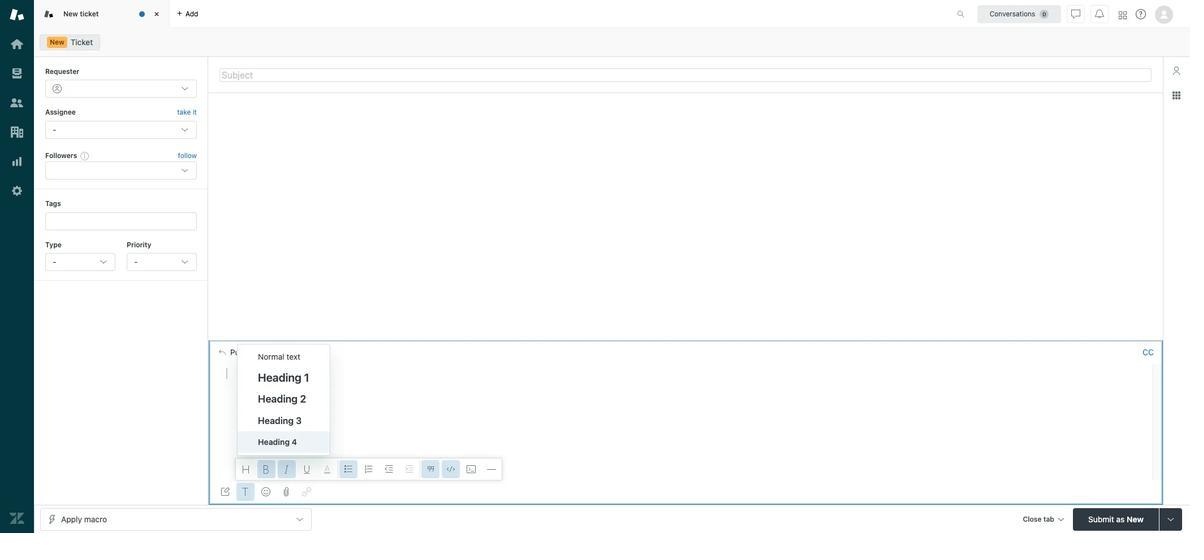 Task type: vqa. For each thing, say whether or not it's contained in the screenshot.
New to the middle
yes



Task type: describe. For each thing, give the bounding box(es) containing it.
headings image
[[241, 465, 251, 475]]

get started image
[[10, 37, 24, 51]]

- inside assignee element
[[53, 125, 56, 134]]

add
[[186, 9, 198, 18]]

ticket
[[71, 37, 93, 47]]

admin image
[[10, 184, 24, 199]]

as
[[1116, 515, 1125, 525]]

horizontal rule (cmd shift l) image
[[487, 465, 496, 475]]

requester
[[45, 67, 79, 76]]

heading for heading 1
[[258, 372, 301, 385]]

new ticket
[[63, 10, 99, 18]]

tabs tab list
[[34, 0, 945, 28]]

underline (cmd u) image
[[303, 465, 312, 475]]

zendesk image
[[10, 512, 24, 527]]

heading 4
[[258, 438, 297, 447]]

cc
[[1143, 348, 1154, 358]]

followers
[[45, 151, 77, 160]]

conversations button
[[977, 5, 1061, 23]]

tags element
[[45, 212, 197, 231]]

2
[[300, 394, 306, 406]]

code block (ctrl shift 6) image
[[467, 465, 476, 475]]

it
[[193, 108, 197, 117]]

submit
[[1088, 515, 1114, 525]]

apply
[[61, 515, 82, 525]]

new for new
[[50, 38, 64, 46]]

info on adding followers image
[[80, 152, 90, 161]]

heading 2
[[258, 394, 306, 406]]

normal text
[[258, 352, 300, 362]]

format text image
[[241, 488, 250, 497]]

4
[[292, 438, 297, 447]]

main element
[[0, 0, 34, 534]]

increase indent (cmd ]) image
[[405, 465, 414, 475]]

- for type
[[53, 257, 56, 267]]

- button for type
[[45, 253, 115, 271]]

follow button
[[178, 151, 197, 161]]

text
[[286, 352, 300, 362]]

ticket
[[80, 10, 99, 18]]

2 vertical spatial new
[[1127, 515, 1144, 525]]

add attachment image
[[282, 488, 291, 497]]

followers element
[[45, 162, 197, 180]]

customer context image
[[1172, 66, 1181, 75]]

conversations
[[990, 9, 1035, 18]]

macro
[[84, 515, 107, 525]]

Public reply composer text field
[[214, 365, 1149, 389]]

heading for heading 3
[[258, 416, 294, 426]]

take it button
[[177, 107, 197, 119]]

1
[[304, 372, 309, 385]]

take
[[177, 108, 191, 117]]

priority
[[127, 241, 151, 249]]



Task type: locate. For each thing, give the bounding box(es) containing it.
new ticket tab
[[34, 0, 170, 28]]

3 heading from the top
[[258, 416, 294, 426]]

- button for priority
[[127, 253, 197, 271]]

- down priority
[[134, 257, 138, 267]]

draft mode image
[[221, 488, 230, 497]]

- down type
[[53, 257, 56, 267]]

- button
[[45, 253, 115, 271], [127, 253, 197, 271]]

heading up heading 3
[[258, 394, 298, 406]]

- button down type
[[45, 253, 115, 271]]

assignee element
[[45, 121, 197, 139]]

add link (cmd k) image
[[302, 488, 311, 497]]

- down "assignee"
[[53, 125, 56, 134]]

to
[[299, 348, 308, 358]]

assignee
[[45, 108, 76, 117]]

heading for heading 2
[[258, 394, 298, 406]]

follow
[[178, 152, 197, 160]]

1 - button from the left
[[45, 253, 115, 271]]

heading left the 4
[[258, 438, 290, 447]]

add button
[[170, 0, 205, 28]]

organizations image
[[10, 125, 24, 140]]

0 horizontal spatial - button
[[45, 253, 115, 271]]

bold (cmd b) image
[[262, 465, 271, 475]]

bulleted list (cmd shift 8) image
[[344, 465, 353, 475]]

secondary element
[[34, 31, 1190, 54]]

minimize composer image
[[681, 336, 690, 345]]

- for priority
[[134, 257, 138, 267]]

notifications image
[[1095, 9, 1104, 18]]

-
[[53, 125, 56, 134], [53, 257, 56, 267], [134, 257, 138, 267]]

1 horizontal spatial - button
[[127, 253, 197, 271]]

0 vertical spatial new
[[63, 10, 78, 18]]

None field
[[315, 347, 1138, 359]]

heading
[[258, 372, 301, 385], [258, 394, 298, 406], [258, 416, 294, 426], [258, 438, 290, 447]]

new inside "tab"
[[63, 10, 78, 18]]

code span (ctrl shift 5) image
[[446, 465, 455, 475]]

views image
[[10, 66, 24, 81]]

new
[[63, 10, 78, 18], [50, 38, 64, 46], [1127, 515, 1144, 525]]

italic (cmd i) image
[[282, 465, 291, 475]]

zendesk support image
[[10, 7, 24, 22]]

get help image
[[1136, 9, 1146, 19]]

2 heading from the top
[[258, 394, 298, 406]]

heading for heading 4
[[258, 438, 290, 447]]

tags
[[45, 200, 61, 208]]

reporting image
[[10, 154, 24, 169]]

1 vertical spatial new
[[50, 38, 64, 46]]

new inside secondary element
[[50, 38, 64, 46]]

quote (cmd shift 9) image
[[426, 465, 435, 475]]

heading down normal text
[[258, 372, 301, 385]]

public reply image
[[219, 350, 226, 357]]

2 - button from the left
[[127, 253, 197, 271]]

decrease indent (cmd [) image
[[385, 465, 394, 475]]

apps image
[[1172, 91, 1181, 100]]

cc button
[[1143, 348, 1154, 358]]

apply macro
[[61, 515, 107, 525]]

zendesk products image
[[1119, 11, 1127, 19]]

Subject field
[[219, 68, 1152, 82]]

submit as new
[[1088, 515, 1144, 525]]

new for new ticket
[[63, 10, 78, 18]]

numbered list (cmd shift 7) image
[[364, 465, 373, 475]]

normal
[[258, 352, 284, 362]]

insert emojis image
[[261, 488, 270, 497]]

take it
[[177, 108, 197, 117]]

displays possible ticket submission types image
[[1166, 516, 1175, 525]]

close tab
[[1023, 516, 1054, 524]]

tab
[[1043, 516, 1054, 524]]

close
[[1023, 516, 1042, 524]]

- button down priority
[[127, 253, 197, 271]]

3
[[296, 416, 302, 426]]

heading 1
[[258, 372, 309, 385]]

heading 3
[[258, 416, 302, 426]]

button displays agent's chat status as invisible. image
[[1071, 9, 1080, 18]]

heading up heading 4
[[258, 416, 294, 426]]

type
[[45, 241, 62, 249]]

close image
[[151, 8, 162, 20]]

requester element
[[45, 80, 197, 98]]

close tab button
[[1018, 509, 1068, 533]]

customers image
[[10, 96, 24, 110]]

heading 1 menu
[[237, 344, 330, 456]]

4 heading from the top
[[258, 438, 290, 447]]

1 heading from the top
[[258, 372, 301, 385]]



